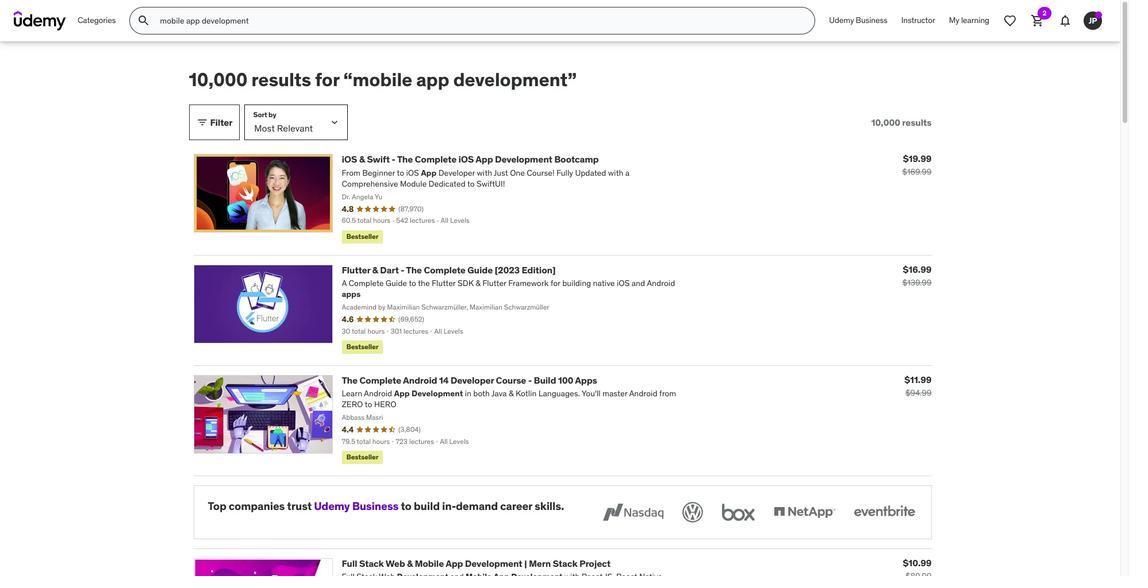 Task type: locate. For each thing, give the bounding box(es) containing it.
2 ios from the left
[[459, 154, 474, 165]]

0 vertical spatial app
[[476, 154, 493, 165]]

1 vertical spatial &
[[372, 264, 378, 276]]

1 horizontal spatial udemy business link
[[823, 7, 895, 35]]

1 horizontal spatial &
[[372, 264, 378, 276]]

0 vertical spatial business
[[856, 15, 888, 25]]

full
[[342, 558, 357, 570]]

categories button
[[71, 7, 123, 35]]

jp link
[[1079, 7, 1107, 35]]

1 vertical spatial 10,000
[[872, 117, 900, 128]]

udemy business
[[829, 15, 888, 25]]

-
[[392, 154, 395, 165], [401, 264, 405, 276], [528, 375, 532, 386]]

instructor link
[[895, 7, 942, 35]]

1 horizontal spatial 10,000
[[872, 117, 900, 128]]

my
[[949, 15, 960, 25]]

my learning link
[[942, 7, 997, 35]]

filter
[[210, 117, 233, 128]]

0 horizontal spatial -
[[392, 154, 395, 165]]

complete right "swift"
[[415, 154, 457, 165]]

eventbrite image
[[851, 500, 917, 526]]

build
[[534, 375, 556, 386]]

- right dart
[[401, 264, 405, 276]]

1 horizontal spatial app
[[476, 154, 493, 165]]

business
[[856, 15, 888, 25], [352, 500, 399, 513]]

&
[[359, 154, 365, 165], [372, 264, 378, 276], [407, 558, 413, 570]]

2 stack from the left
[[553, 558, 578, 570]]

2 vertical spatial &
[[407, 558, 413, 570]]

- for swift
[[392, 154, 395, 165]]

stack right "mern"
[[553, 558, 578, 570]]

dart
[[380, 264, 399, 276]]

1 horizontal spatial udemy
[[829, 15, 854, 25]]

results for 10,000 results for "mobile app development"
[[251, 68, 311, 91]]

0 vertical spatial the
[[397, 154, 413, 165]]

business left to at bottom
[[352, 500, 399, 513]]

- right "swift"
[[392, 154, 395, 165]]

development left |
[[465, 558, 523, 570]]

business left instructor
[[856, 15, 888, 25]]

0 horizontal spatial ios
[[342, 154, 357, 165]]

stack
[[359, 558, 384, 570], [553, 558, 578, 570]]

2
[[1043, 9, 1047, 17]]

10,000
[[189, 68, 247, 91], [872, 117, 900, 128]]

0 horizontal spatial results
[[251, 68, 311, 91]]

$19.99
[[903, 153, 932, 165]]

complete for guide
[[424, 264, 466, 276]]

1 horizontal spatial results
[[902, 117, 932, 128]]

the complete android 14 developer course - build 100 apps
[[342, 375, 597, 386]]

my learning
[[949, 15, 990, 25]]

build
[[414, 500, 440, 513]]

udemy
[[829, 15, 854, 25], [314, 500, 350, 513]]

results inside status
[[902, 117, 932, 128]]

complete left guide
[[424, 264, 466, 276]]

& left dart
[[372, 264, 378, 276]]

1 vertical spatial the
[[406, 264, 422, 276]]

0 horizontal spatial stack
[[359, 558, 384, 570]]

1 vertical spatial -
[[401, 264, 405, 276]]

1 vertical spatial complete
[[424, 264, 466, 276]]

1 horizontal spatial stack
[[553, 558, 578, 570]]

$10.99
[[903, 558, 932, 569]]

box image
[[719, 500, 758, 526]]

10,000 results for "mobile app development"
[[189, 68, 577, 91]]

results
[[251, 68, 311, 91], [902, 117, 932, 128]]

web
[[386, 558, 405, 570]]

demand
[[456, 500, 498, 513]]

0 vertical spatial -
[[392, 154, 395, 165]]

$16.99 $139.99
[[903, 264, 932, 288]]

10,000 results
[[872, 117, 932, 128]]

results up $19.99
[[902, 117, 932, 128]]

1 stack from the left
[[359, 558, 384, 570]]

the for swift
[[397, 154, 413, 165]]

0 horizontal spatial udemy
[[314, 500, 350, 513]]

development
[[495, 154, 553, 165], [465, 558, 523, 570]]

1 horizontal spatial -
[[401, 264, 405, 276]]

2 horizontal spatial -
[[528, 375, 532, 386]]

2 vertical spatial the
[[342, 375, 358, 386]]

udemy business link
[[823, 7, 895, 35], [314, 500, 399, 513]]

& right web
[[407, 558, 413, 570]]

0 vertical spatial udemy
[[829, 15, 854, 25]]

0 vertical spatial 10,000
[[189, 68, 247, 91]]

0 vertical spatial &
[[359, 154, 365, 165]]

1 vertical spatial business
[[352, 500, 399, 513]]

0 horizontal spatial app
[[446, 558, 463, 570]]

1 vertical spatial results
[[902, 117, 932, 128]]

full stack web & mobile app development | mern stack project
[[342, 558, 611, 570]]

1 vertical spatial udemy business link
[[314, 500, 399, 513]]

$16.99
[[903, 264, 932, 275]]

notifications image
[[1059, 14, 1072, 28]]

$11.99
[[905, 374, 932, 386]]

10,000 inside status
[[872, 117, 900, 128]]

1 vertical spatial udemy
[[314, 500, 350, 513]]

complete
[[415, 154, 457, 165], [424, 264, 466, 276], [360, 375, 401, 386]]

development left "bootcamp"
[[495, 154, 553, 165]]

0 vertical spatial complete
[[415, 154, 457, 165]]

volkswagen image
[[680, 500, 705, 526]]

1 vertical spatial app
[[446, 558, 463, 570]]

- left build on the bottom
[[528, 375, 532, 386]]

top
[[208, 500, 226, 513]]

flutter & dart - the complete guide [2023 edition] link
[[342, 264, 556, 276]]

0 horizontal spatial &
[[359, 154, 365, 165]]

course
[[496, 375, 526, 386]]

0 vertical spatial results
[[251, 68, 311, 91]]

flutter & dart - the complete guide [2023 edition]
[[342, 264, 556, 276]]

career
[[500, 500, 532, 513]]

stack right full
[[359, 558, 384, 570]]

& left "swift"
[[359, 154, 365, 165]]

2 vertical spatial complete
[[360, 375, 401, 386]]

app
[[416, 68, 449, 91]]

ios
[[342, 154, 357, 165], [459, 154, 474, 165]]

app
[[476, 154, 493, 165], [446, 558, 463, 570]]

1 horizontal spatial ios
[[459, 154, 474, 165]]

bootcamp
[[554, 154, 599, 165]]

complete left android at the left of page
[[360, 375, 401, 386]]

the
[[397, 154, 413, 165], [406, 264, 422, 276], [342, 375, 358, 386]]

netapp image
[[771, 500, 838, 526]]

Search for anything text field
[[158, 11, 801, 30]]

0 vertical spatial udemy business link
[[823, 7, 895, 35]]

1 ios from the left
[[342, 154, 357, 165]]

results left for
[[251, 68, 311, 91]]

0 horizontal spatial 10,000
[[189, 68, 247, 91]]



Task type: describe. For each thing, give the bounding box(es) containing it.
1 vertical spatial development
[[465, 558, 523, 570]]

jp
[[1089, 15, 1098, 26]]

shopping cart with 2 items image
[[1031, 14, 1045, 28]]

small image
[[196, 117, 208, 128]]

nasdaq image
[[600, 500, 666, 526]]

to
[[401, 500, 412, 513]]

you have alerts image
[[1095, 12, 1102, 18]]

[2023
[[495, 264, 520, 276]]

$11.99 $94.99
[[905, 374, 932, 398]]

- for dart
[[401, 264, 405, 276]]

udemy inside udemy business link
[[829, 15, 854, 25]]

for
[[315, 68, 340, 91]]

ios & swift - the complete ios app development bootcamp
[[342, 154, 599, 165]]

mobile
[[415, 558, 444, 570]]

wishlist image
[[1003, 14, 1017, 28]]

2 link
[[1024, 7, 1052, 35]]

ios & swift - the complete ios app development bootcamp link
[[342, 154, 599, 165]]

full stack web & mobile app development | mern stack project link
[[342, 558, 611, 570]]

udemy image
[[14, 11, 66, 30]]

mern
[[529, 558, 551, 570]]

development"
[[453, 68, 577, 91]]

"mobile
[[343, 68, 412, 91]]

$94.99
[[906, 388, 932, 398]]

$169.99
[[903, 167, 932, 177]]

|
[[524, 558, 527, 570]]

learning
[[961, 15, 990, 25]]

project
[[580, 558, 611, 570]]

results for 10,000 results
[[902, 117, 932, 128]]

$139.99
[[903, 277, 932, 288]]

& for flutter
[[372, 264, 378, 276]]

instructor
[[902, 15, 935, 25]]

0 horizontal spatial business
[[352, 500, 399, 513]]

skills.
[[535, 500, 564, 513]]

in-
[[442, 500, 456, 513]]

1 horizontal spatial business
[[856, 15, 888, 25]]

& for ios
[[359, 154, 365, 165]]

2 vertical spatial -
[[528, 375, 532, 386]]

filter button
[[189, 105, 240, 141]]

14
[[439, 375, 449, 386]]

submit search image
[[137, 14, 151, 28]]

the complete android 14 developer course - build 100 apps link
[[342, 375, 597, 386]]

0 vertical spatial development
[[495, 154, 553, 165]]

10,000 results status
[[872, 117, 932, 128]]

the for dart
[[406, 264, 422, 276]]

guide
[[468, 264, 493, 276]]

edition]
[[522, 264, 556, 276]]

android
[[403, 375, 437, 386]]

$19.99 $169.99
[[903, 153, 932, 177]]

10,000 for 10,000 results
[[872, 117, 900, 128]]

swift
[[367, 154, 390, 165]]

flutter
[[342, 264, 370, 276]]

100
[[558, 375, 573, 386]]

developer
[[451, 375, 494, 386]]

companies
[[229, 500, 285, 513]]

complete for ios
[[415, 154, 457, 165]]

apps
[[575, 375, 597, 386]]

trust
[[287, 500, 312, 513]]

2 horizontal spatial &
[[407, 558, 413, 570]]

10,000 for 10,000 results for "mobile app development"
[[189, 68, 247, 91]]

categories
[[78, 15, 116, 25]]

0 horizontal spatial udemy business link
[[314, 500, 399, 513]]

top companies trust udemy business to build in-demand career skills.
[[208, 500, 564, 513]]



Task type: vqa. For each thing, say whether or not it's contained in the screenshot.
Shopping cart with 0 items icon
no



